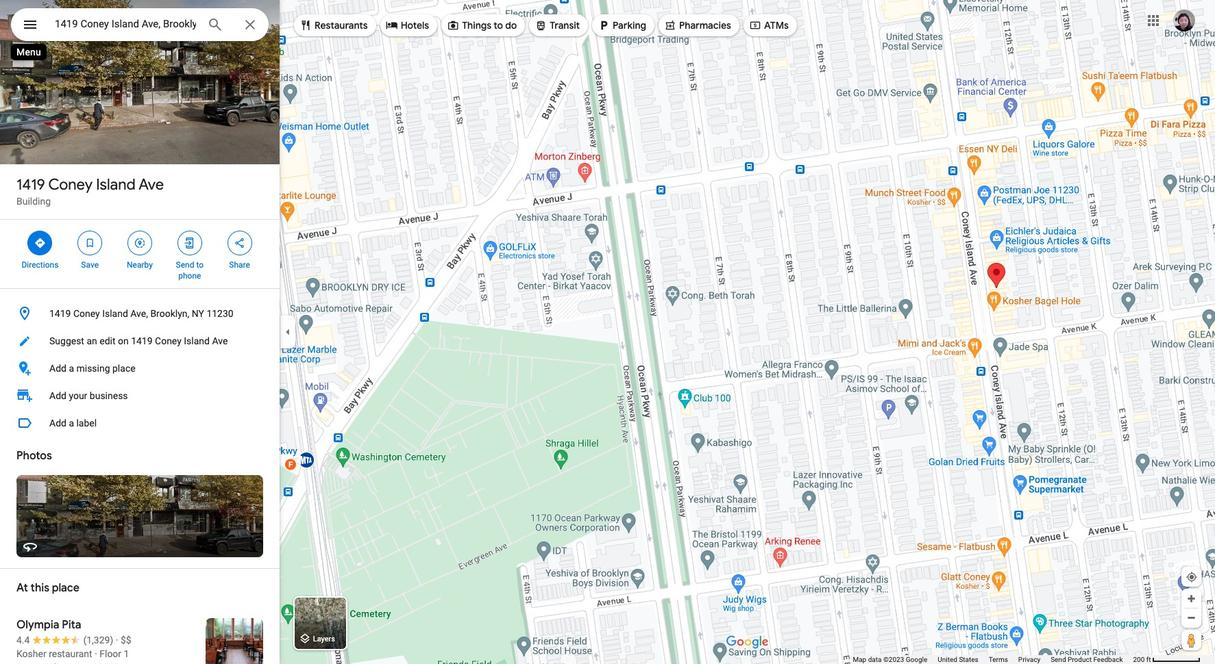 Task type: vqa. For each thing, say whether or not it's contained in the screenshot.
the middle Fountains
no



Task type: locate. For each thing, give the bounding box(es) containing it.
0 vertical spatial ·
[[116, 635, 118, 646]]

0 vertical spatial to
[[494, 19, 503, 32]]

united states
[[938, 657, 979, 664]]


[[386, 18, 398, 33]]

2 a from the top
[[69, 418, 74, 429]]

island for ave
[[96, 175, 136, 195]]

1 vertical spatial ·
[[95, 649, 97, 660]]

 hotels
[[386, 18, 429, 33]]

add your business
[[49, 391, 128, 402]]

1 vertical spatial add
[[49, 391, 66, 402]]

0 vertical spatial island
[[96, 175, 136, 195]]

1419 for ave,
[[49, 308, 71, 319]]

to left do
[[494, 19, 503, 32]]

0 vertical spatial ave
[[139, 175, 164, 195]]

None field
[[55, 16, 196, 32]]

0 vertical spatial place
[[112, 363, 135, 374]]

a inside button
[[69, 363, 74, 374]]

1 horizontal spatial 1419
[[49, 308, 71, 319]]

0 horizontal spatial ave
[[139, 175, 164, 195]]

· $$
[[116, 635, 131, 646]]

an
[[87, 336, 97, 347]]

none field inside 1419 coney island ave, brooklyn, ny 11230 field
[[55, 16, 196, 32]]

1
[[124, 649, 129, 660]]

1419 right on
[[131, 336, 153, 347]]

 atms
[[749, 18, 789, 33]]

1419 inside 1419 coney island ave building
[[16, 175, 45, 195]]

2 vertical spatial 1419
[[131, 336, 153, 347]]

ave up 
[[139, 175, 164, 195]]

price: moderate image
[[121, 635, 131, 646]]

send inside send to phone
[[176, 261, 194, 270]]

4.4 stars 1,329 reviews image
[[16, 634, 113, 648]]

add inside button
[[49, 418, 66, 429]]

pita
[[62, 619, 81, 633]]

kosher
[[16, 649, 46, 660]]

1419
[[16, 175, 45, 195], [49, 308, 71, 319], [131, 336, 153, 347]]

0 vertical spatial add
[[49, 363, 66, 374]]

ave
[[139, 175, 164, 195], [212, 336, 228, 347]]

1 vertical spatial island
[[102, 308, 128, 319]]

a inside button
[[69, 418, 74, 429]]

1419 Coney Island Ave, Brooklyn, NY 11230 field
[[11, 8, 269, 41]]

at this place
[[16, 582, 79, 596]]

place inside button
[[112, 363, 135, 374]]


[[598, 18, 610, 33]]

0 horizontal spatial 1419
[[16, 175, 45, 195]]

send product feedback
[[1051, 657, 1123, 664]]

2 vertical spatial island
[[184, 336, 210, 347]]

 transit
[[535, 18, 580, 33]]

(1,329)
[[83, 635, 113, 646]]

united states button
[[938, 656, 979, 665]]

1 horizontal spatial place
[[112, 363, 135, 374]]

add inside button
[[49, 363, 66, 374]]

1 add from the top
[[49, 363, 66, 374]]

· left price: moderate icon at the bottom left of page
[[116, 635, 118, 646]]

add left label
[[49, 418, 66, 429]]

zoom in image
[[1187, 594, 1197, 605]]

send for send product feedback
[[1051, 657, 1066, 664]]

island for ave,
[[102, 308, 128, 319]]

0 vertical spatial 1419
[[16, 175, 45, 195]]

send to phone
[[176, 261, 204, 281]]

place right this
[[52, 582, 79, 596]]

coney for ave,
[[73, 308, 100, 319]]

0 horizontal spatial to
[[196, 261, 204, 270]]

send up phone
[[176, 261, 194, 270]]

google maps element
[[0, 0, 1215, 665]]


[[84, 236, 96, 251]]

1 vertical spatial to
[[196, 261, 204, 270]]

0 horizontal spatial place
[[52, 582, 79, 596]]

a left label
[[69, 418, 74, 429]]

save
[[81, 261, 99, 270]]

1 vertical spatial coney
[[73, 308, 100, 319]]

3 add from the top
[[49, 418, 66, 429]]

$$
[[121, 635, 131, 646]]

200 ft button
[[1134, 657, 1201, 664]]

a
[[69, 363, 74, 374], [69, 418, 74, 429]]

to inside  things to do
[[494, 19, 503, 32]]

add a missing place button
[[0, 355, 280, 383]]


[[184, 236, 196, 251]]


[[34, 236, 46, 251]]

terms
[[989, 657, 1008, 664]]

1 horizontal spatial send
[[1051, 657, 1066, 664]]

your
[[69, 391, 87, 402]]

footer inside 'google maps' element
[[853, 656, 1134, 665]]

1 horizontal spatial to
[[494, 19, 503, 32]]

200 ft
[[1134, 657, 1151, 664]]

4.4
[[16, 635, 30, 646]]

coney inside 1419 coney island ave building
[[48, 175, 93, 195]]

ave down 11230
[[212, 336, 228, 347]]

photos
[[16, 450, 52, 463]]

island
[[96, 175, 136, 195], [102, 308, 128, 319], [184, 336, 210, 347]]

0 horizontal spatial ·
[[95, 649, 97, 660]]


[[233, 236, 246, 251]]

0 vertical spatial coney
[[48, 175, 93, 195]]

data
[[868, 657, 882, 664]]

1 vertical spatial ave
[[212, 336, 228, 347]]

a left missing
[[69, 363, 74, 374]]

brooklyn,
[[150, 308, 189, 319]]

200
[[1134, 657, 1145, 664]]

0 vertical spatial send
[[176, 261, 194, 270]]

to up phone
[[196, 261, 204, 270]]

footer containing map data ©2023 google
[[853, 656, 1134, 665]]

add a missing place
[[49, 363, 135, 374]]


[[535, 18, 547, 33]]

1 vertical spatial a
[[69, 418, 74, 429]]

at
[[16, 582, 28, 596]]

parking
[[613, 19, 646, 32]]

island down ny
[[184, 336, 210, 347]]

1 horizontal spatial ave
[[212, 336, 228, 347]]

add left your
[[49, 391, 66, 402]]

send inside send product feedback button
[[1051, 657, 1066, 664]]

send left the 'product'
[[1051, 657, 1066, 664]]

1419 up the suggest
[[49, 308, 71, 319]]

restaurant
[[49, 649, 92, 660]]

on
[[118, 336, 129, 347]]

coney down brooklyn,
[[155, 336, 182, 347]]

coney
[[48, 175, 93, 195], [73, 308, 100, 319], [155, 336, 182, 347]]

add down the suggest
[[49, 363, 66, 374]]

add
[[49, 363, 66, 374], [49, 391, 66, 402], [49, 418, 66, 429]]

1419 coney island ave main content
[[0, 0, 280, 665]]

2 vertical spatial coney
[[155, 336, 182, 347]]

to
[[494, 19, 503, 32], [196, 261, 204, 270]]

place
[[112, 363, 135, 374], [52, 582, 79, 596]]

1 vertical spatial 1419
[[49, 308, 71, 319]]

show your location image
[[1186, 572, 1198, 584]]

island up 
[[96, 175, 136, 195]]

0 horizontal spatial send
[[176, 261, 194, 270]]

island inside 1419 coney island ave building
[[96, 175, 136, 195]]

place down on
[[112, 363, 135, 374]]

product
[[1068, 657, 1092, 664]]

island left ave,
[[102, 308, 128, 319]]

united
[[938, 657, 958, 664]]

a for missing
[[69, 363, 74, 374]]

1419 up building
[[16, 175, 45, 195]]

1 horizontal spatial ·
[[116, 635, 118, 646]]

2 horizontal spatial 1419
[[131, 336, 153, 347]]

 things to do
[[447, 18, 517, 33]]

0 vertical spatial a
[[69, 363, 74, 374]]

2 add from the top
[[49, 391, 66, 402]]

1419 coney island ave, brooklyn, ny 11230 button
[[0, 300, 280, 328]]

2 vertical spatial add
[[49, 418, 66, 429]]

footer
[[853, 656, 1134, 665]]

1 vertical spatial send
[[1051, 657, 1066, 664]]

coney up an at the bottom of the page
[[73, 308, 100, 319]]

send for send to phone
[[176, 261, 194, 270]]

google
[[906, 657, 928, 664]]

 search field
[[11, 8, 269, 44]]

coney up building
[[48, 175, 93, 195]]

a for label
[[69, 418, 74, 429]]

feedback
[[1094, 657, 1123, 664]]

1 a from the top
[[69, 363, 74, 374]]

· down (1,329)
[[95, 649, 97, 660]]



Task type: describe. For each thing, give the bounding box(es) containing it.
ave inside 1419 coney island ave building
[[139, 175, 164, 195]]

coney for ave
[[48, 175, 93, 195]]


[[134, 236, 146, 251]]

kosher restaurant · floor 1
[[16, 649, 129, 660]]

ft
[[1147, 657, 1151, 664]]


[[664, 18, 677, 33]]

1419 for ave
[[16, 175, 45, 195]]

privacy button
[[1019, 656, 1041, 665]]

collapse side panel image
[[280, 325, 295, 340]]


[[300, 18, 312, 33]]

things
[[462, 19, 492, 32]]

show street view coverage image
[[1182, 631, 1202, 651]]

floor
[[100, 649, 121, 660]]

pharmacies
[[679, 19, 731, 32]]

1 vertical spatial place
[[52, 582, 79, 596]]

suggest an edit on 1419 coney island ave button
[[0, 328, 280, 355]]

do
[[505, 19, 517, 32]]

states
[[959, 657, 979, 664]]

privacy
[[1019, 657, 1041, 664]]

business
[[90, 391, 128, 402]]

add a label
[[49, 418, 97, 429]]

directions
[[22, 261, 58, 270]]

ave,
[[130, 308, 148, 319]]

11230
[[207, 308, 234, 319]]

add for add a missing place
[[49, 363, 66, 374]]

missing
[[76, 363, 110, 374]]

 pharmacies
[[664, 18, 731, 33]]

to inside send to phone
[[196, 261, 204, 270]]

suggest an edit on 1419 coney island ave
[[49, 336, 228, 347]]

ave inside suggest an edit on 1419 coney island ave button
[[212, 336, 228, 347]]

 button
[[11, 8, 49, 44]]

 restaurants
[[300, 18, 368, 33]]

nearby
[[127, 261, 153, 270]]

edit
[[100, 336, 116, 347]]

zoom out image
[[1187, 614, 1197, 624]]


[[22, 15, 38, 34]]

phone
[[178, 271, 201, 281]]


[[447, 18, 459, 33]]

hotels
[[401, 19, 429, 32]]

map
[[853, 657, 867, 664]]

add for add a label
[[49, 418, 66, 429]]

add a label button
[[0, 410, 280, 437]]

google account: michele murakami  
(michele.murakami@adept.ai) image
[[1174, 9, 1196, 31]]

share
[[229, 261, 250, 270]]


[[749, 18, 762, 33]]

restaurants
[[315, 19, 368, 32]]

map data ©2023 google
[[853, 657, 928, 664]]

transit
[[550, 19, 580, 32]]

terms button
[[989, 656, 1008, 665]]

suggest
[[49, 336, 84, 347]]

©2023
[[884, 657, 904, 664]]

1419 coney island ave building
[[16, 175, 164, 207]]

this
[[31, 582, 49, 596]]

layers
[[313, 636, 335, 645]]

1419 coney island ave, brooklyn, ny 11230
[[49, 308, 234, 319]]

add your business link
[[0, 383, 280, 410]]

building
[[16, 196, 51, 207]]

send product feedback button
[[1051, 656, 1123, 665]]

add for add your business
[[49, 391, 66, 402]]

olympia pita
[[16, 619, 81, 633]]

ny
[[192, 308, 204, 319]]

actions for 1419 coney island ave region
[[0, 220, 280, 289]]

olympia
[[16, 619, 59, 633]]

 parking
[[598, 18, 646, 33]]

atms
[[764, 19, 789, 32]]

label
[[76, 418, 97, 429]]



